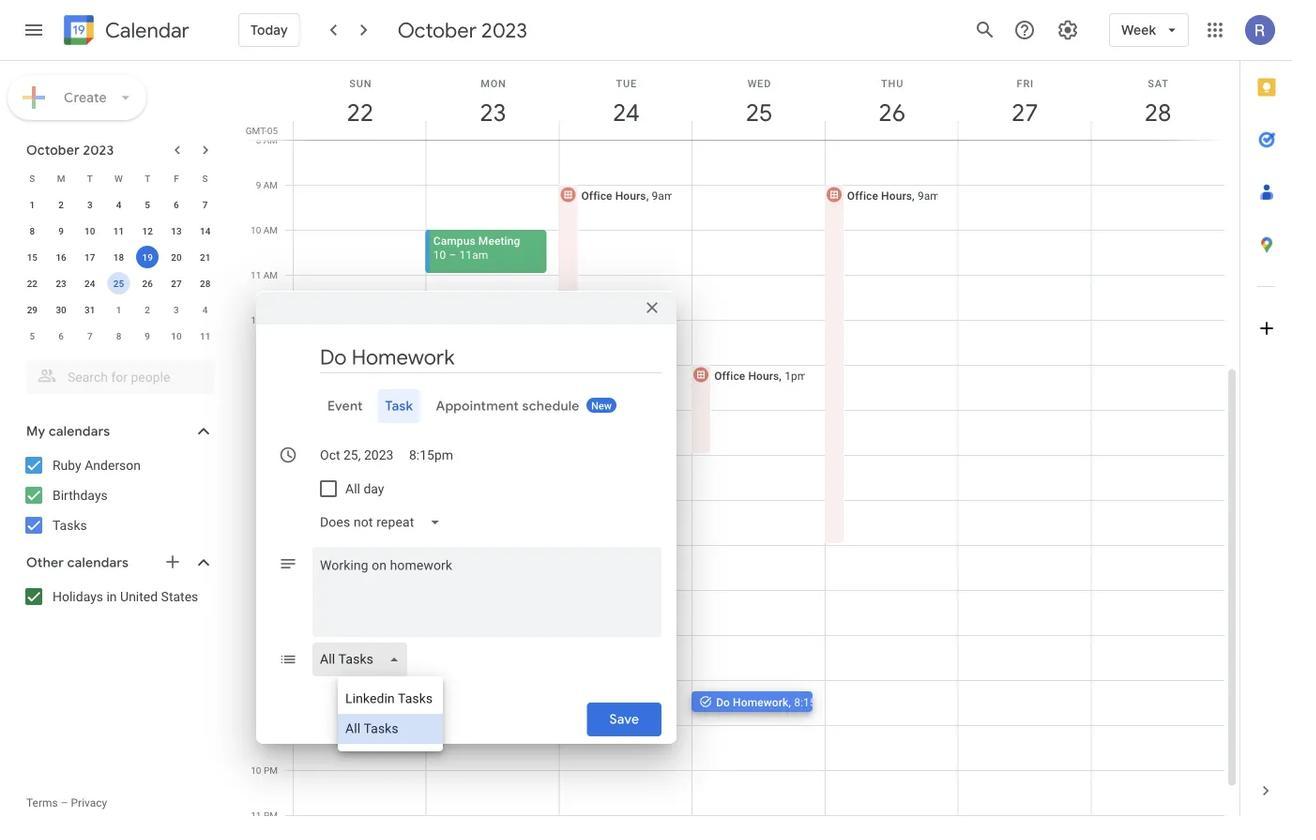 Task type: locate. For each thing, give the bounding box(es) containing it.
1 horizontal spatial 23
[[479, 97, 506, 128]]

0 vertical spatial 25
[[745, 97, 772, 128]]

1 horizontal spatial t
[[145, 173, 150, 184]]

2 down m
[[58, 199, 64, 210]]

26 link
[[871, 91, 914, 134]]

0 horizontal spatial 5
[[30, 330, 35, 342]]

1 horizontal spatial october
[[398, 17, 477, 43]]

hours down 24 link on the top of page
[[616, 189, 646, 202]]

row containing 5
[[18, 323, 220, 349]]

4 down the 28 'element'
[[203, 304, 208, 315]]

4 up 11 element
[[116, 199, 121, 210]]

new
[[591, 400, 612, 412]]

sat 28
[[1144, 77, 1171, 128]]

grid containing 22
[[240, 61, 1240, 818]]

1 vertical spatial 28
[[200, 278, 211, 289]]

october 2023 up mon at the left top
[[398, 17, 528, 43]]

22 up 29
[[27, 278, 38, 289]]

0 horizontal spatial 23
[[56, 278, 66, 289]]

3 pm
[[256, 450, 278, 461]]

row group containing 1
[[18, 192, 220, 349]]

19 cell
[[133, 244, 162, 270]]

5 down 29 element
[[30, 330, 35, 342]]

11 for 11 element
[[113, 225, 124, 237]]

4 row from the top
[[18, 244, 220, 270]]

28 inside 'element'
[[200, 278, 211, 289]]

row up 11 element
[[18, 165, 220, 192]]

grid
[[240, 61, 1240, 818]]

0 vertical spatial 5
[[145, 199, 150, 210]]

0 vertical spatial 2023
[[482, 17, 528, 43]]

2 horizontal spatial 2
[[256, 405, 261, 416]]

1 9am from the left
[[652, 189, 675, 202]]

1 row from the top
[[18, 165, 220, 192]]

0 vertical spatial –
[[449, 248, 457, 261]]

5 row from the top
[[18, 270, 220, 297]]

0 horizontal spatial s
[[29, 173, 35, 184]]

0 horizontal spatial hours
[[616, 189, 646, 202]]

31 element
[[79, 299, 101, 321]]

24 down tue
[[612, 97, 639, 128]]

8:15pm
[[794, 696, 833, 709]]

22
[[346, 97, 373, 128], [27, 278, 38, 289]]

5 inside grid
[[256, 540, 261, 551]]

event
[[328, 398, 363, 415]]

12 for 12 pm
[[251, 315, 261, 326]]

9 pm from the top
[[264, 675, 278, 686]]

calendars up ruby
[[49, 423, 110, 440]]

row down november 1 element
[[18, 323, 220, 349]]

1 horizontal spatial 28
[[1144, 97, 1171, 128]]

0 horizontal spatial 11
[[113, 225, 124, 237]]

0 vertical spatial 1
[[30, 199, 35, 210]]

2 horizontal spatial office
[[848, 189, 879, 202]]

2 9am from the left
[[918, 189, 941, 202]]

october up 23 'column header'
[[398, 17, 477, 43]]

10 down campus
[[433, 248, 446, 261]]

november 8 element
[[107, 325, 130, 347]]

23 up 30
[[56, 278, 66, 289]]

hours down 26 link
[[882, 189, 913, 202]]

26
[[878, 97, 905, 128], [142, 278, 153, 289]]

11 for november 11 element on the top
[[200, 330, 211, 342]]

11 down 10 am
[[251, 269, 261, 281]]

office down 26 link
[[848, 189, 879, 202]]

5 down 4 pm
[[256, 540, 261, 551]]

2 vertical spatial 3
[[256, 450, 261, 461]]

2 vertical spatial 1
[[256, 360, 261, 371]]

1 horizontal spatial 2023
[[482, 17, 528, 43]]

1 horizontal spatial 11
[[200, 330, 211, 342]]

18 element
[[107, 246, 130, 269]]

2023 up mon at the left top
[[482, 17, 528, 43]]

tasks
[[53, 518, 87, 533]]

23 inside mon 23
[[479, 97, 506, 128]]

in
[[107, 589, 117, 605]]

october
[[398, 17, 477, 43], [26, 142, 80, 159]]

28 column header
[[1091, 61, 1225, 140]]

9 pm
[[256, 720, 278, 731]]

1
[[30, 199, 35, 210], [116, 304, 121, 315], [256, 360, 261, 371]]

1 vertical spatial 23
[[56, 278, 66, 289]]

3 for november 3 element
[[174, 304, 179, 315]]

21 element
[[194, 246, 217, 269]]

1 vertical spatial 7
[[87, 330, 93, 342]]

pm up 5 pm
[[264, 495, 278, 506]]

1 vertical spatial 22
[[27, 278, 38, 289]]

1 down 12 pm on the left top of the page
[[256, 360, 261, 371]]

1 s from the left
[[29, 173, 35, 184]]

1 vertical spatial 4
[[203, 304, 208, 315]]

7 up 14 element
[[203, 199, 208, 210]]

0 horizontal spatial 26
[[142, 278, 153, 289]]

16
[[56, 252, 66, 263]]

13
[[171, 225, 182, 237]]

row up 25 element
[[18, 244, 220, 270]]

office hours , 9am down 24 link on the top of page
[[582, 189, 675, 202]]

8 am
[[256, 134, 278, 146]]

12 for 12
[[142, 225, 153, 237]]

1 horizontal spatial 27
[[1011, 97, 1038, 128]]

None field
[[313, 506, 456, 540], [313, 643, 415, 677], [313, 506, 456, 540], [313, 643, 415, 677]]

ruby
[[53, 458, 81, 473]]

1 horizontal spatial 22
[[346, 97, 373, 128]]

0 vertical spatial 27
[[1011, 97, 1038, 128]]

22 link
[[339, 91, 382, 134]]

november 4 element
[[194, 299, 217, 321]]

2 up 3 pm
[[256, 405, 261, 416]]

None search field
[[0, 353, 233, 394]]

s left m
[[29, 173, 35, 184]]

0 horizontal spatial 7
[[87, 330, 93, 342]]

calendars up in
[[67, 555, 129, 572]]

24 inside column header
[[612, 97, 639, 128]]

10 for 10 am
[[251, 224, 261, 236]]

1 horizontal spatial 6
[[174, 199, 179, 210]]

1 up november 8 element
[[116, 304, 121, 315]]

Start date text field
[[320, 444, 394, 467]]

all day
[[345, 481, 384, 497]]

2 row from the top
[[18, 192, 220, 218]]

6
[[174, 199, 179, 210], [58, 330, 64, 342], [256, 585, 261, 596]]

office down 24 link on the top of page
[[582, 189, 613, 202]]

terms – privacy
[[26, 797, 107, 810]]

1 vertical spatial october 2023
[[26, 142, 114, 159]]

1 vertical spatial 6
[[58, 330, 64, 342]]

2 pm from the top
[[264, 360, 278, 371]]

homework
[[733, 696, 789, 709]]

27 inside row group
[[171, 278, 182, 289]]

10 down november 3 element
[[171, 330, 182, 342]]

0 vertical spatial calendars
[[49, 423, 110, 440]]

7 up 8 pm
[[256, 630, 261, 641]]

10 up 11 am
[[251, 224, 261, 236]]

pm down 7 pm
[[264, 675, 278, 686]]

am for 11 am
[[264, 269, 278, 281]]

2 horizontal spatial hours
[[882, 189, 913, 202]]

october 2023 up m
[[26, 142, 114, 159]]

0 vertical spatial 2
[[58, 199, 64, 210]]

row containing 8
[[18, 218, 220, 244]]

2 vertical spatial 4
[[256, 495, 261, 506]]

25 down "18"
[[113, 278, 124, 289]]

am down the 9 am
[[264, 224, 278, 236]]

10 down the 9 pm
[[251, 765, 261, 776]]

3 am from the top
[[264, 224, 278, 236]]

1 vertical spatial calendars
[[67, 555, 129, 572]]

7 pm from the top
[[264, 585, 278, 596]]

office left 1pm in the right of the page
[[715, 369, 746, 383]]

17
[[85, 252, 95, 263]]

october 2023 grid
[[18, 165, 220, 349]]

holidays in united states
[[53, 589, 198, 605]]

3 down 2 pm
[[256, 450, 261, 461]]

1 horizontal spatial 3
[[174, 304, 179, 315]]

calendars
[[49, 423, 110, 440], [67, 555, 129, 572]]

1 horizontal spatial office
[[715, 369, 746, 383]]

19, today element
[[136, 246, 159, 269]]

november 1 element
[[107, 299, 130, 321]]

1 am from the top
[[264, 134, 278, 146]]

am up the 9 am
[[264, 134, 278, 146]]

7 inside grid
[[256, 630, 261, 641]]

november 6 element
[[50, 325, 72, 347]]

4 pm from the top
[[264, 450, 278, 461]]

6 row from the top
[[18, 297, 220, 323]]

12 inside 'element'
[[142, 225, 153, 237]]

1 horizontal spatial 7
[[203, 199, 208, 210]]

campus
[[433, 234, 476, 247]]

24 down 17
[[85, 278, 95, 289]]

, down 24 link on the top of page
[[646, 189, 649, 202]]

2 horizontal spatial 3
[[256, 450, 261, 461]]

1 horizontal spatial 25
[[745, 97, 772, 128]]

– right terms link
[[61, 797, 68, 810]]

8 down 7 pm
[[256, 675, 261, 686]]

10 for november 10 element
[[171, 330, 182, 342]]

pm down 5 pm
[[264, 585, 278, 596]]

1 vertical spatial 27
[[171, 278, 182, 289]]

calendar element
[[60, 11, 190, 53]]

9
[[256, 179, 261, 191], [58, 225, 64, 237], [145, 330, 150, 342], [256, 720, 261, 731]]

13 element
[[165, 220, 188, 242]]

0 vertical spatial october 2023
[[398, 17, 528, 43]]

0 vertical spatial 24
[[612, 97, 639, 128]]

0 horizontal spatial 9am
[[652, 189, 675, 202]]

25 inside cell
[[113, 278, 124, 289]]

23 inside 23 element
[[56, 278, 66, 289]]

1 vertical spatial 11
[[251, 269, 261, 281]]

11 for 11 am
[[251, 269, 261, 281]]

calendars inside my calendars dropdown button
[[49, 423, 110, 440]]

12 up 19
[[142, 225, 153, 237]]

10 pm from the top
[[264, 720, 278, 731]]

0 horizontal spatial –
[[61, 797, 68, 810]]

pm down 4 pm
[[264, 540, 278, 551]]

0 vertical spatial 4
[[116, 199, 121, 210]]

november 3 element
[[165, 299, 188, 321]]

1 horizontal spatial 24
[[612, 97, 639, 128]]

1 horizontal spatial 12
[[251, 315, 261, 326]]

8 left 05
[[256, 134, 261, 146]]

9 down november 2 element
[[145, 330, 150, 342]]

t left w
[[87, 173, 93, 184]]

Add description text field
[[313, 555, 662, 622]]

6 down 'f'
[[174, 199, 179, 210]]

0 horizontal spatial 24
[[85, 278, 95, 289]]

2 up november 9 element
[[145, 304, 150, 315]]

pm for 3 pm
[[264, 450, 278, 461]]

tue 24
[[612, 77, 639, 128]]

0 vertical spatial 26
[[878, 97, 905, 128]]

23 column header
[[426, 61, 560, 140]]

6 pm from the top
[[264, 540, 278, 551]]

states
[[161, 589, 198, 605]]

0 horizontal spatial 2023
[[83, 142, 114, 159]]

hours left 1pm in the right of the page
[[749, 369, 780, 383]]

3 up 10 element
[[87, 199, 93, 210]]

27 down 20
[[171, 278, 182, 289]]

calendars inside other calendars dropdown button
[[67, 555, 129, 572]]

8 for 8 am
[[256, 134, 261, 146]]

am for 10 am
[[264, 224, 278, 236]]

pm down 8 pm
[[264, 720, 278, 731]]

24 element
[[79, 272, 101, 295]]

october up m
[[26, 142, 80, 159]]

25 inside wed 25
[[745, 97, 772, 128]]

22 down 'sun'
[[346, 97, 373, 128]]

8 pm from the top
[[264, 630, 278, 641]]

27 element
[[165, 272, 188, 295]]

week
[[1122, 22, 1157, 38]]

1 vertical spatial 12
[[251, 315, 261, 326]]

s right 'f'
[[202, 173, 208, 184]]

1 office hours , 9am from the left
[[582, 189, 675, 202]]

0 horizontal spatial 25
[[113, 278, 124, 289]]

4 up 5 pm
[[256, 495, 261, 506]]

today button
[[238, 8, 300, 53]]

1 horizontal spatial s
[[202, 173, 208, 184]]

6 down the 30 element at the left top
[[58, 330, 64, 342]]

9 up 10 am
[[256, 179, 261, 191]]

1 vertical spatial 5
[[30, 330, 35, 342]]

main drawer image
[[23, 19, 45, 41]]

create button
[[8, 75, 146, 120]]

calendar
[[105, 17, 190, 44]]

privacy link
[[71, 797, 107, 810]]

schedule
[[522, 398, 580, 415]]

fri 27
[[1011, 77, 1038, 128]]

office hours , 1pm
[[715, 369, 808, 383]]

27 link
[[1004, 91, 1047, 134]]

row down w
[[18, 192, 220, 218]]

pm down the 9 pm
[[264, 765, 278, 776]]

0 vertical spatial 28
[[1144, 97, 1171, 128]]

office hours , 9am down 26 link
[[848, 189, 941, 202]]

2023
[[482, 17, 528, 43], [83, 142, 114, 159]]

1 vertical spatial 2
[[145, 304, 150, 315]]

pm for 9 pm
[[264, 720, 278, 731]]

23
[[479, 97, 506, 128], [56, 278, 66, 289]]

3 row from the top
[[18, 218, 220, 244]]

pm up 1 pm
[[264, 315, 278, 326]]

november 7 element
[[79, 325, 101, 347]]

privacy
[[71, 797, 107, 810]]

0 horizontal spatial t
[[87, 173, 93, 184]]

pm down 2 pm
[[264, 450, 278, 461]]

1 horizontal spatial 4
[[203, 304, 208, 315]]

26 element
[[136, 272, 159, 295]]

10 for 10 element
[[85, 225, 95, 237]]

0 vertical spatial 3
[[87, 199, 93, 210]]

8 for 8 pm
[[256, 675, 261, 686]]

my
[[26, 423, 45, 440]]

1 vertical spatial 1
[[116, 304, 121, 315]]

2 horizontal spatial 4
[[256, 495, 261, 506]]

row up the 18 element in the left top of the page
[[18, 218, 220, 244]]

0 horizontal spatial 6
[[58, 330, 64, 342]]

hours
[[616, 189, 646, 202], [882, 189, 913, 202], [749, 369, 780, 383]]

1 pm from the top
[[264, 315, 278, 326]]

5
[[145, 199, 150, 210], [30, 330, 35, 342], [256, 540, 261, 551]]

23 down mon at the left top
[[479, 97, 506, 128]]

27 down fri
[[1011, 97, 1038, 128]]

22 inside october 2023 grid
[[27, 278, 38, 289]]

8 up 15 element at left
[[30, 225, 35, 237]]

row down 25 element
[[18, 297, 220, 323]]

1 horizontal spatial 1
[[116, 304, 121, 315]]

am
[[264, 134, 278, 146], [264, 179, 278, 191], [264, 224, 278, 236], [264, 269, 278, 281]]

10 for 10 pm
[[251, 765, 261, 776]]

3 down 27 element
[[174, 304, 179, 315]]

pm up 2 pm
[[264, 360, 278, 371]]

, left 1pm in the right of the page
[[780, 369, 782, 383]]

7 row from the top
[[18, 323, 220, 349]]

0 horizontal spatial 12
[[142, 225, 153, 237]]

1 up 15 element at left
[[30, 199, 35, 210]]

2 horizontal spatial 7
[[256, 630, 261, 641]]

10 up 17
[[85, 225, 95, 237]]

– down campus
[[449, 248, 457, 261]]

24 link
[[605, 91, 648, 134]]

pm for 2 pm
[[264, 405, 278, 416]]

25 link
[[738, 91, 781, 134]]

2 vertical spatial 7
[[256, 630, 261, 641]]

task button
[[378, 390, 421, 423]]

0 vertical spatial 12
[[142, 225, 153, 237]]

am up 12 pm on the left top of the page
[[264, 269, 278, 281]]

7 down the 31 "element"
[[87, 330, 93, 342]]

Add title text field
[[320, 344, 662, 372]]

0 horizontal spatial 27
[[171, 278, 182, 289]]

other calendars button
[[4, 548, 233, 578]]

9 up 10 pm
[[256, 720, 261, 731]]

28 down 21
[[200, 278, 211, 289]]

fri
[[1017, 77, 1035, 89]]

2
[[58, 199, 64, 210], [145, 304, 150, 315], [256, 405, 261, 416]]

28 down sat
[[1144, 97, 1171, 128]]

4 am from the top
[[264, 269, 278, 281]]

pm for 8 pm
[[264, 675, 278, 686]]

27 column header
[[958, 61, 1092, 140]]

day
[[364, 481, 384, 497]]

row up november 1 element
[[18, 270, 220, 297]]

row
[[18, 165, 220, 192], [18, 192, 220, 218], [18, 218, 220, 244], [18, 244, 220, 270], [18, 270, 220, 297], [18, 297, 220, 323], [18, 323, 220, 349]]

holidays
[[53, 589, 103, 605]]

2 vertical spatial 11
[[200, 330, 211, 342]]

10 am
[[251, 224, 278, 236]]

tab list
[[1241, 61, 1293, 765], [271, 390, 662, 423]]

,
[[646, 189, 649, 202], [913, 189, 915, 202], [780, 369, 782, 383], [789, 696, 792, 709]]

calendars for my calendars
[[49, 423, 110, 440]]

24
[[612, 97, 639, 128], [85, 278, 95, 289]]

birthdays
[[53, 488, 108, 503]]

2023 down 'create'
[[83, 142, 114, 159]]

task list list box
[[338, 677, 443, 752]]

5 for 5 pm
[[256, 540, 261, 551]]

8 inside november 8 element
[[116, 330, 121, 342]]

11 up "18"
[[113, 225, 124, 237]]

Search for people text field
[[38, 361, 203, 394]]

2 vertical spatial 2
[[256, 405, 261, 416]]

am down 8 am
[[264, 179, 278, 191]]

5 up 12 'element'
[[145, 199, 150, 210]]

0 vertical spatial october
[[398, 17, 477, 43]]

0 vertical spatial 22
[[346, 97, 373, 128]]

pm for 7 pm
[[264, 630, 278, 641]]

25 down wed
[[745, 97, 772, 128]]

3
[[87, 199, 93, 210], [174, 304, 179, 315], [256, 450, 261, 461]]

3 pm from the top
[[264, 405, 278, 416]]

1 vertical spatial 26
[[142, 278, 153, 289]]

0 horizontal spatial tab list
[[271, 390, 662, 423]]

pm for 10 pm
[[264, 765, 278, 776]]

5 pm from the top
[[264, 495, 278, 506]]

1 horizontal spatial 9am
[[918, 189, 941, 202]]

9 up the 16 element
[[58, 225, 64, 237]]

pm up 3 pm
[[264, 405, 278, 416]]

2 horizontal spatial 6
[[256, 585, 261, 596]]

12 down 11 am
[[251, 315, 261, 326]]

wed
[[748, 77, 772, 89]]

26 down 19
[[142, 278, 153, 289]]

row group
[[18, 192, 220, 349]]

1 horizontal spatial 26
[[878, 97, 905, 128]]

28
[[1144, 97, 1171, 128], [200, 278, 211, 289]]

1 horizontal spatial 2
[[145, 304, 150, 315]]

2 am from the top
[[264, 179, 278, 191]]

2 vertical spatial 6
[[256, 585, 261, 596]]

1 vertical spatial 25
[[113, 278, 124, 289]]

8 down november 1 element
[[116, 330, 121, 342]]

11 down november 4 element
[[200, 330, 211, 342]]

11am
[[460, 248, 489, 261]]

t left 'f'
[[145, 173, 150, 184]]

row containing s
[[18, 165, 220, 192]]

november 9 element
[[136, 325, 159, 347]]

26 down thu
[[878, 97, 905, 128]]

2 horizontal spatial 5
[[256, 540, 261, 551]]

pm up 8 pm
[[264, 630, 278, 641]]

pm
[[264, 315, 278, 326], [264, 360, 278, 371], [264, 405, 278, 416], [264, 450, 278, 461], [264, 495, 278, 506], [264, 540, 278, 551], [264, 585, 278, 596], [264, 630, 278, 641], [264, 675, 278, 686], [264, 720, 278, 731], [264, 765, 278, 776]]

2 vertical spatial 5
[[256, 540, 261, 551]]

1 vertical spatial 3
[[174, 304, 179, 315]]

0 horizontal spatial 28
[[200, 278, 211, 289]]

11 pm from the top
[[264, 765, 278, 776]]

november 10 element
[[165, 325, 188, 347]]



Task type: vqa. For each thing, say whether or not it's contained in the screenshot.


Task type: describe. For each thing, give the bounding box(es) containing it.
0 horizontal spatial 3
[[87, 199, 93, 210]]

pm for 6 pm
[[264, 585, 278, 596]]

14
[[200, 225, 211, 237]]

1 horizontal spatial hours
[[749, 369, 780, 383]]

, left 8:15pm
[[789, 696, 792, 709]]

24 column header
[[559, 61, 693, 140]]

thu 26
[[878, 77, 905, 128]]

row containing 1
[[18, 192, 220, 218]]

25 column header
[[692, 61, 826, 140]]

0 horizontal spatial october 2023
[[26, 142, 114, 159]]

my calendars
[[26, 423, 110, 440]]

16 element
[[50, 246, 72, 269]]

event button
[[320, 390, 371, 423]]

sat
[[1148, 77, 1170, 89]]

24 inside october 2023 grid
[[85, 278, 95, 289]]

0 vertical spatial 7
[[203, 199, 208, 210]]

10 pm
[[251, 765, 278, 776]]

my calendars list
[[4, 451, 233, 541]]

m
[[57, 173, 65, 184]]

mon
[[481, 77, 507, 89]]

0 vertical spatial 6
[[174, 199, 179, 210]]

15
[[27, 252, 38, 263]]

appointment schedule
[[436, 398, 580, 415]]

new element
[[587, 398, 617, 413]]

1 for 1 pm
[[256, 360, 261, 371]]

my calendars button
[[4, 417, 233, 447]]

4 for november 4 element
[[203, 304, 208, 315]]

campus meeting 10 – 11am
[[433, 234, 520, 261]]

9 for 9 am
[[256, 179, 261, 191]]

26 inside row
[[142, 278, 153, 289]]

29
[[27, 304, 38, 315]]

29 element
[[21, 299, 44, 321]]

, down 26 link
[[913, 189, 915, 202]]

18
[[113, 252, 124, 263]]

row containing 22
[[18, 270, 220, 297]]

pm for 1 pm
[[264, 360, 278, 371]]

27 inside column header
[[1011, 97, 1038, 128]]

add other calendars image
[[163, 553, 182, 572]]

6 for november 6 element
[[58, 330, 64, 342]]

row containing 29
[[18, 297, 220, 323]]

23 link
[[472, 91, 515, 134]]

20 element
[[165, 246, 188, 269]]

12 element
[[136, 220, 159, 242]]

gmt-05
[[246, 125, 278, 136]]

united
[[120, 589, 158, 605]]

am for 9 am
[[264, 179, 278, 191]]

1 vertical spatial october
[[26, 142, 80, 159]]

terms link
[[26, 797, 58, 810]]

sun
[[349, 77, 372, 89]]

28 link
[[1137, 91, 1180, 134]]

22 inside column header
[[346, 97, 373, 128]]

05
[[267, 125, 278, 136]]

25 cell
[[104, 270, 133, 297]]

do
[[716, 696, 730, 709]]

2 t from the left
[[145, 173, 150, 184]]

mon 23
[[479, 77, 507, 128]]

1pm
[[785, 369, 808, 383]]

1 vertical spatial 2023
[[83, 142, 114, 159]]

meeting
[[479, 234, 520, 247]]

10 element
[[79, 220, 101, 242]]

26 inside column header
[[878, 97, 905, 128]]

9 for november 9 element
[[145, 330, 150, 342]]

today
[[251, 22, 288, 38]]

am for 8 am
[[264, 134, 278, 146]]

all tasks option
[[338, 714, 443, 744]]

ruby anderson
[[53, 458, 141, 473]]

linkedin tasks option
[[338, 684, 443, 714]]

6 for 6 pm
[[256, 585, 261, 596]]

november 2 element
[[136, 299, 159, 321]]

tab list containing event
[[271, 390, 662, 423]]

9 am
[[256, 179, 278, 191]]

21
[[200, 252, 211, 263]]

4 pm
[[256, 495, 278, 506]]

1 horizontal spatial tab list
[[1241, 61, 1293, 765]]

0 horizontal spatial 1
[[30, 199, 35, 210]]

7 for 7 pm
[[256, 630, 261, 641]]

1 vertical spatial –
[[61, 797, 68, 810]]

0 horizontal spatial 4
[[116, 199, 121, 210]]

1 pm
[[256, 360, 278, 371]]

10 inside campus meeting 10 – 11am
[[433, 248, 446, 261]]

11 am
[[251, 269, 278, 281]]

20
[[171, 252, 182, 263]]

8 pm
[[256, 675, 278, 686]]

pm for 12 pm
[[264, 315, 278, 326]]

28 element
[[194, 272, 217, 295]]

22 column header
[[293, 61, 427, 140]]

anderson
[[85, 458, 141, 473]]

1 horizontal spatial october 2023
[[398, 17, 528, 43]]

3 for 3 pm
[[256, 450, 261, 461]]

tue
[[616, 77, 637, 89]]

calendar heading
[[101, 17, 190, 44]]

gmt-
[[246, 125, 267, 136]]

2 for november 2 element
[[145, 304, 150, 315]]

28 inside column header
[[1144, 97, 1171, 128]]

other calendars
[[26, 555, 129, 572]]

Start time text field
[[409, 444, 454, 467]]

appointment
[[436, 398, 519, 415]]

other
[[26, 555, 64, 572]]

7 pm
[[256, 630, 278, 641]]

pm for 4 pm
[[264, 495, 278, 506]]

2 s from the left
[[202, 173, 208, 184]]

1 t from the left
[[87, 173, 93, 184]]

12 pm
[[251, 315, 278, 326]]

november 11 element
[[194, 325, 217, 347]]

26 column header
[[825, 61, 959, 140]]

14 element
[[194, 220, 217, 242]]

pm for 5 pm
[[264, 540, 278, 551]]

week button
[[1110, 8, 1189, 53]]

5 pm
[[256, 540, 278, 551]]

create
[[64, 89, 107, 106]]

1 for november 1 element
[[116, 304, 121, 315]]

30
[[56, 304, 66, 315]]

task
[[386, 398, 413, 415]]

2 office hours , 9am from the left
[[848, 189, 941, 202]]

5 for november 5 element
[[30, 330, 35, 342]]

22 element
[[21, 272, 44, 295]]

november 5 element
[[21, 325, 44, 347]]

sun 22
[[346, 77, 373, 128]]

calendars for other calendars
[[67, 555, 129, 572]]

6 pm
[[256, 585, 278, 596]]

9 for 9 pm
[[256, 720, 261, 731]]

17 element
[[79, 246, 101, 269]]

– inside campus meeting 10 – 11am
[[449, 248, 457, 261]]

do homework , 8:15pm
[[716, 696, 833, 709]]

11 element
[[107, 220, 130, 242]]

thu
[[882, 77, 904, 89]]

all
[[345, 481, 360, 497]]

4 for 4 pm
[[256, 495, 261, 506]]

0 horizontal spatial 2
[[58, 199, 64, 210]]

f
[[174, 173, 179, 184]]

0 horizontal spatial office
[[582, 189, 613, 202]]

settings menu image
[[1057, 19, 1080, 41]]

25 element
[[107, 272, 130, 295]]

31
[[85, 304, 95, 315]]

2 for 2 pm
[[256, 405, 261, 416]]

1 horizontal spatial 5
[[145, 199, 150, 210]]

19
[[142, 252, 153, 263]]

30 element
[[50, 299, 72, 321]]

7 for november 7 element
[[87, 330, 93, 342]]

row containing 15
[[18, 244, 220, 270]]

15 element
[[21, 246, 44, 269]]

23 element
[[50, 272, 72, 295]]

8 for november 8 element
[[116, 330, 121, 342]]

wed 25
[[745, 77, 772, 128]]

terms
[[26, 797, 58, 810]]

w
[[115, 173, 123, 184]]

2 pm
[[256, 405, 278, 416]]



